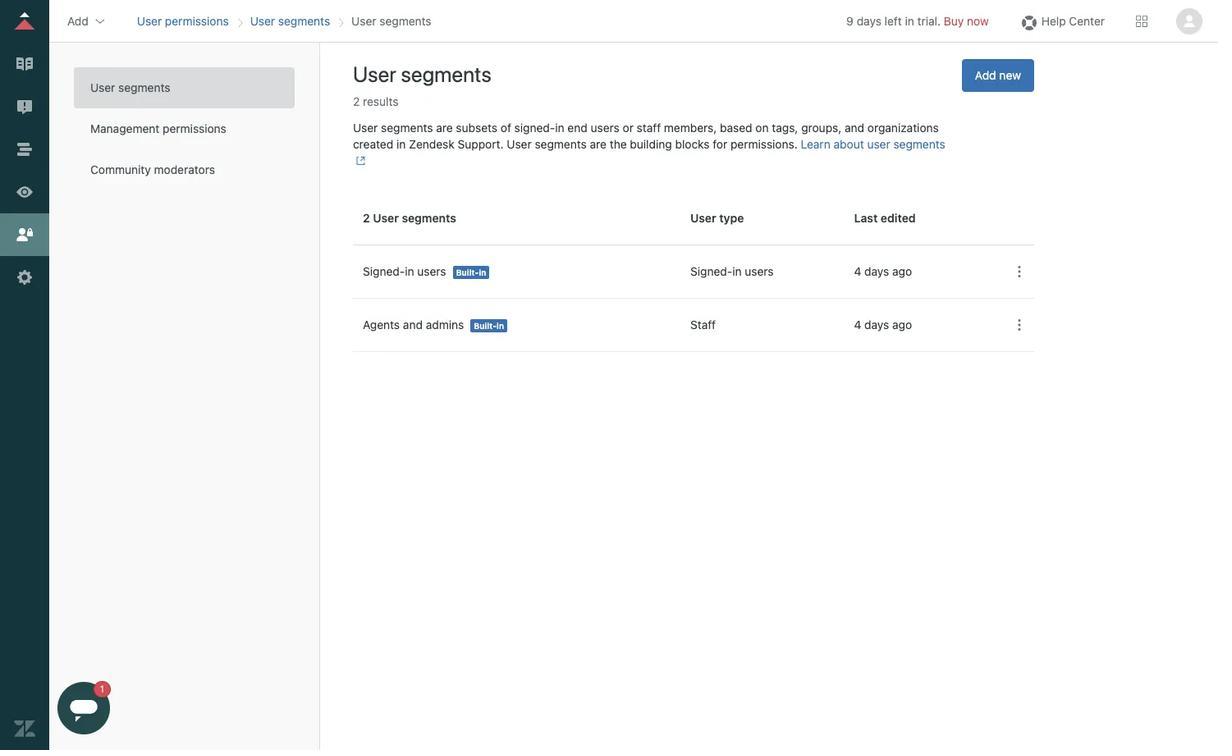 Task type: locate. For each thing, give the bounding box(es) containing it.
built- right admins
[[474, 322, 497, 331]]

1 vertical spatial add
[[976, 68, 997, 82]]

1 vertical spatial are
[[590, 137, 607, 151]]

2 down (opens in a new tab) image at top
[[363, 211, 370, 225]]

2 4 from the top
[[855, 318, 862, 332]]

user
[[137, 14, 162, 28], [250, 14, 275, 28], [352, 14, 377, 28], [353, 62, 396, 86], [90, 80, 115, 94], [353, 121, 378, 135], [507, 137, 532, 151], [373, 211, 399, 225], [691, 211, 717, 225]]

help center button
[[1014, 9, 1110, 33]]

end
[[568, 121, 588, 135]]

1 vertical spatial and
[[403, 318, 423, 332]]

1 horizontal spatial signed-in users
[[691, 265, 774, 279]]

1 vertical spatial 4 days ago
[[855, 318, 913, 332]]

last
[[855, 211, 878, 225]]

0 vertical spatial 4 days ago
[[855, 265, 913, 279]]

signed-in users
[[363, 265, 446, 279], [691, 265, 774, 279]]

0 horizontal spatial signed-
[[363, 265, 405, 279]]

1 horizontal spatial users
[[591, 121, 620, 135]]

segments
[[278, 14, 330, 28], [380, 14, 432, 28], [401, 62, 492, 86], [118, 80, 170, 94], [381, 121, 433, 135], [535, 137, 587, 151], [894, 137, 946, 151], [402, 211, 457, 225]]

add inside dropdown button
[[67, 14, 89, 28]]

1 vertical spatial built-in
[[474, 322, 504, 331]]

created
[[353, 137, 394, 151]]

4 for signed-in users
[[855, 265, 862, 279]]

manage articles image
[[14, 53, 35, 75]]

9
[[847, 14, 854, 28]]

built-
[[456, 268, 479, 278], [474, 322, 497, 331]]

built-in right admins
[[474, 322, 504, 331]]

add
[[67, 14, 89, 28], [976, 68, 997, 82]]

0 vertical spatial permissions
[[165, 14, 229, 28]]

user down created
[[373, 211, 399, 225]]

1 horizontal spatial 2
[[363, 211, 370, 225]]

4 days ago for staff
[[855, 318, 913, 332]]

2 ago from the top
[[893, 318, 913, 332]]

2 results
[[353, 95, 399, 109]]

last edited
[[855, 211, 916, 225]]

0 vertical spatial 4
[[855, 265, 862, 279]]

new
[[1000, 68, 1022, 82]]

permissions
[[165, 14, 229, 28], [163, 122, 227, 136]]

0 vertical spatial 2
[[353, 95, 360, 109]]

agents
[[363, 318, 400, 332]]

user up created
[[353, 121, 378, 135]]

0 horizontal spatial add
[[67, 14, 89, 28]]

are
[[436, 121, 453, 135], [590, 137, 607, 151]]

user segments are subsets of signed-in end users or staff members, based on tags, groups, and organizations created in zendesk support. user segments are the building blocks for permissions.
[[353, 121, 939, 151]]

1 vertical spatial built-
[[474, 322, 497, 331]]

user
[[868, 137, 891, 151]]

management permissions
[[90, 122, 227, 136]]

and inside user segments are subsets of signed-in end users or staff members, based on tags, groups, and organizations created in zendesk support. user segments are the building blocks for permissions.
[[845, 121, 865, 135]]

1 signed- from the left
[[363, 265, 405, 279]]

are left the
[[590, 137, 607, 151]]

navigation
[[134, 9, 435, 33]]

segments inside learn about user segments link
[[894, 137, 946, 151]]

users inside user segments are subsets of signed-in end users or staff members, based on tags, groups, and organizations created in zendesk support. user segments are the building blocks for permissions.
[[591, 121, 620, 135]]

days for staff
[[865, 318, 890, 332]]

0 vertical spatial built-
[[456, 268, 479, 278]]

built-in
[[456, 268, 487, 278], [474, 322, 504, 331]]

2 left results
[[353, 95, 360, 109]]

the
[[610, 137, 627, 151]]

0 vertical spatial are
[[436, 121, 453, 135]]

now
[[968, 14, 990, 28]]

built- up admins
[[456, 268, 479, 278]]

0 horizontal spatial signed-in users
[[363, 265, 446, 279]]

subsets
[[456, 121, 498, 135]]

signed- down user type
[[691, 265, 733, 279]]

or
[[623, 121, 634, 135]]

4
[[855, 265, 862, 279], [855, 318, 862, 332]]

1 vertical spatial ago
[[893, 318, 913, 332]]

user up 2 results
[[353, 62, 396, 86]]

built- for agents and admins
[[474, 322, 497, 331]]

help
[[1042, 14, 1067, 28]]

buy
[[944, 14, 965, 28]]

0 vertical spatial built-in
[[456, 268, 487, 278]]

2 horizontal spatial users
[[745, 265, 774, 279]]

0 vertical spatial and
[[845, 121, 865, 135]]

signed-
[[515, 121, 555, 135]]

user right the add dropdown button
[[137, 14, 162, 28]]

user type
[[691, 211, 744, 225]]

learn about user segments
[[801, 137, 946, 151]]

1 vertical spatial permissions
[[163, 122, 227, 136]]

and right 'agents'
[[403, 318, 423, 332]]

and up about
[[845, 121, 865, 135]]

1 signed-in users from the left
[[363, 265, 446, 279]]

arrange content image
[[14, 139, 35, 160]]

0 vertical spatial ago
[[893, 265, 913, 279]]

1 vertical spatial 2
[[363, 211, 370, 225]]

user left type at the top of page
[[691, 211, 717, 225]]

and
[[845, 121, 865, 135], [403, 318, 423, 332]]

on
[[756, 121, 769, 135]]

1 vertical spatial days
[[865, 265, 890, 279]]

tags,
[[772, 121, 799, 135]]

permissions for management permissions
[[163, 122, 227, 136]]

user permissions
[[137, 14, 229, 28]]

members,
[[664, 121, 717, 135]]

user right user segments link
[[352, 14, 377, 28]]

signed-in users down 2 user segments
[[363, 265, 446, 279]]

0 vertical spatial days
[[857, 14, 882, 28]]

support.
[[458, 137, 504, 151]]

user down of
[[507, 137, 532, 151]]

2
[[353, 95, 360, 109], [363, 211, 370, 225]]

0 horizontal spatial 2
[[353, 95, 360, 109]]

4 for staff
[[855, 318, 862, 332]]

1 4 from the top
[[855, 265, 862, 279]]

2 vertical spatial days
[[865, 318, 890, 332]]

user segments
[[250, 14, 330, 28], [352, 14, 432, 28], [353, 62, 492, 86], [90, 80, 170, 94]]

add inside button
[[976, 68, 997, 82]]

1 horizontal spatial add
[[976, 68, 997, 82]]

1 vertical spatial 4
[[855, 318, 862, 332]]

signed-in users down type at the top of page
[[691, 265, 774, 279]]

1 horizontal spatial signed-
[[691, 265, 733, 279]]

user permissions link
[[137, 14, 229, 28]]

1 ago from the top
[[893, 265, 913, 279]]

navigation containing user permissions
[[134, 9, 435, 33]]

2 4 days ago from the top
[[855, 318, 913, 332]]

staff
[[637, 121, 661, 135]]

permissions.
[[731, 137, 798, 151]]

0 vertical spatial add
[[67, 14, 89, 28]]

0 horizontal spatial and
[[403, 318, 423, 332]]

signed-
[[363, 265, 405, 279], [691, 265, 733, 279]]

add new
[[976, 68, 1022, 82]]

days
[[857, 14, 882, 28], [865, 265, 890, 279], [865, 318, 890, 332]]

left
[[885, 14, 902, 28]]

moderate content image
[[14, 96, 35, 117]]

ago for signed-in users
[[893, 265, 913, 279]]

ago
[[893, 265, 913, 279], [893, 318, 913, 332]]

1 horizontal spatial and
[[845, 121, 865, 135]]

signed- up 'agents'
[[363, 265, 405, 279]]

built-in up admins
[[456, 268, 487, 278]]

user permissions image
[[14, 224, 35, 246]]

are up zendesk
[[436, 121, 453, 135]]

4 days ago
[[855, 265, 913, 279], [855, 318, 913, 332]]

community
[[90, 163, 151, 177]]

users
[[591, 121, 620, 135], [418, 265, 446, 279], [745, 265, 774, 279]]

0 horizontal spatial users
[[418, 265, 446, 279]]

in
[[906, 14, 915, 28], [555, 121, 565, 135], [397, 137, 406, 151], [405, 265, 414, 279], [733, 265, 742, 279], [479, 268, 487, 278], [497, 322, 504, 331]]

1 horizontal spatial are
[[590, 137, 607, 151]]

1 4 days ago from the top
[[855, 265, 913, 279]]



Task type: vqa. For each thing, say whether or not it's contained in the screenshot.
Signed- to the left
yes



Task type: describe. For each thing, give the bounding box(es) containing it.
built-in for users
[[456, 268, 487, 278]]

2 for 2 results
[[353, 95, 360, 109]]

add for add
[[67, 14, 89, 28]]

community moderators
[[90, 163, 215, 177]]

2 signed- from the left
[[691, 265, 733, 279]]

learn about user segments link
[[353, 137, 946, 168]]

building
[[630, 137, 672, 151]]

blocks
[[676, 137, 710, 151]]

about
[[834, 137, 865, 151]]

4 days ago for signed-in users
[[855, 265, 913, 279]]

moderators
[[154, 163, 215, 177]]

help center
[[1042, 14, 1106, 28]]

built-in for admins
[[474, 322, 504, 331]]

ago for staff
[[893, 318, 913, 332]]

customize design image
[[14, 182, 35, 203]]

of
[[501, 121, 512, 135]]

(opens in a new tab) image
[[353, 156, 366, 166]]

management
[[90, 122, 160, 136]]

trial.
[[918, 14, 941, 28]]

results
[[363, 95, 399, 109]]

organizations
[[868, 121, 939, 135]]

user segments link
[[250, 14, 330, 28]]

2 user segments
[[363, 211, 457, 225]]

user right user permissions link
[[250, 14, 275, 28]]

days for signed-in users
[[865, 265, 890, 279]]

2 signed-in users from the left
[[691, 265, 774, 279]]

0 horizontal spatial are
[[436, 121, 453, 135]]

zendesk products image
[[1137, 15, 1148, 27]]

add for add new
[[976, 68, 997, 82]]

staff
[[691, 318, 716, 332]]

zendesk image
[[14, 719, 35, 740]]

groups,
[[802, 121, 842, 135]]

edited
[[881, 211, 916, 225]]

zendesk
[[409, 137, 455, 151]]

based
[[720, 121, 753, 135]]

user up management
[[90, 80, 115, 94]]

built- for signed-in users
[[456, 268, 479, 278]]

2 for 2 user segments
[[363, 211, 370, 225]]

learn
[[801, 137, 831, 151]]

settings image
[[14, 267, 35, 288]]

for
[[713, 137, 728, 151]]

add button
[[62, 9, 112, 33]]

type
[[720, 211, 744, 225]]

add new button
[[963, 59, 1035, 92]]

9 days left in trial. buy now
[[847, 14, 990, 28]]

admins
[[426, 318, 464, 332]]

center
[[1070, 14, 1106, 28]]

permissions for user permissions
[[165, 14, 229, 28]]

agents and admins
[[363, 318, 464, 332]]



